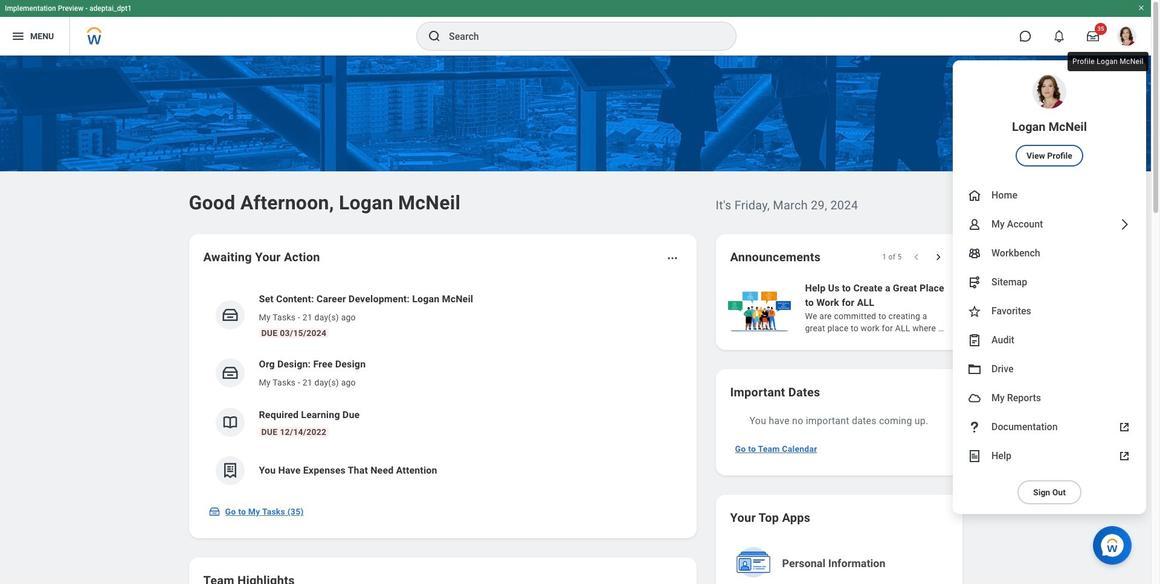Task type: locate. For each thing, give the bounding box(es) containing it.
1 menu item from the top
[[953, 60, 1146, 181]]

status
[[882, 253, 902, 262]]

inbox large image
[[1087, 30, 1099, 42]]

ext link image
[[1117, 421, 1132, 435], [1117, 450, 1132, 464]]

1 vertical spatial ext link image
[[1117, 450, 1132, 464]]

user image
[[967, 218, 982, 232]]

book open image
[[221, 414, 239, 432]]

0 horizontal spatial inbox image
[[208, 506, 220, 518]]

dashboard expenses image
[[221, 462, 239, 480]]

avatar image
[[967, 392, 982, 406]]

7 menu item from the top
[[953, 326, 1146, 355]]

chevron right small image
[[932, 251, 944, 263]]

1 horizontal spatial list
[[725, 280, 1160, 336]]

0 vertical spatial inbox image
[[221, 364, 239, 383]]

paste image
[[967, 334, 982, 348]]

menu
[[953, 60, 1146, 515]]

5 menu item from the top
[[953, 268, 1146, 297]]

Search Workday  search field
[[449, 23, 711, 50]]

chevron left small image
[[910, 251, 922, 263]]

folder open image
[[967, 363, 982, 377]]

0 vertical spatial ext link image
[[1117, 421, 1132, 435]]

tooltip
[[1065, 50, 1151, 74]]

1 horizontal spatial inbox image
[[221, 364, 239, 383]]

close environment banner image
[[1138, 4, 1145, 11]]

inbox image
[[221, 364, 239, 383], [208, 506, 220, 518]]

list
[[725, 280, 1160, 336], [203, 283, 682, 496]]

6 menu item from the top
[[953, 297, 1146, 326]]

menu item
[[953, 60, 1146, 181], [953, 181, 1146, 210], [953, 210, 1146, 239], [953, 239, 1146, 268], [953, 268, 1146, 297], [953, 297, 1146, 326], [953, 326, 1146, 355], [953, 355, 1146, 384], [953, 384, 1146, 413], [953, 413, 1146, 442], [953, 442, 1146, 471]]

1 ext link image from the top
[[1117, 421, 1132, 435]]

endpoints image
[[967, 276, 982, 290]]

main content
[[0, 56, 1160, 585]]

2 ext link image from the top
[[1117, 450, 1132, 464]]

11 menu item from the top
[[953, 442, 1146, 471]]

banner
[[0, 0, 1151, 515]]

0 horizontal spatial list
[[203, 283, 682, 496]]

home image
[[967, 189, 982, 203]]



Task type: vqa. For each thing, say whether or not it's contained in the screenshot.
avatar
yes



Task type: describe. For each thing, give the bounding box(es) containing it.
question image
[[967, 421, 982, 435]]

10 menu item from the top
[[953, 413, 1146, 442]]

ext link image for question icon
[[1117, 421, 1132, 435]]

3 menu item from the top
[[953, 210, 1146, 239]]

inbox image
[[221, 306, 239, 325]]

1 vertical spatial inbox image
[[208, 506, 220, 518]]

contact card matrix manager image
[[967, 247, 982, 261]]

justify image
[[11, 29, 25, 44]]

ext link image for document image
[[1117, 450, 1132, 464]]

4 menu item from the top
[[953, 239, 1146, 268]]

2 menu item from the top
[[953, 181, 1146, 210]]

9 menu item from the top
[[953, 384, 1146, 413]]

notifications large image
[[1053, 30, 1065, 42]]

search image
[[427, 29, 442, 44]]

document image
[[967, 450, 982, 464]]

related actions image
[[666, 253, 678, 265]]

star image
[[967, 305, 982, 319]]

chevron right image
[[1117, 218, 1132, 232]]

logan mcneil image
[[1117, 27, 1137, 46]]

8 menu item from the top
[[953, 355, 1146, 384]]



